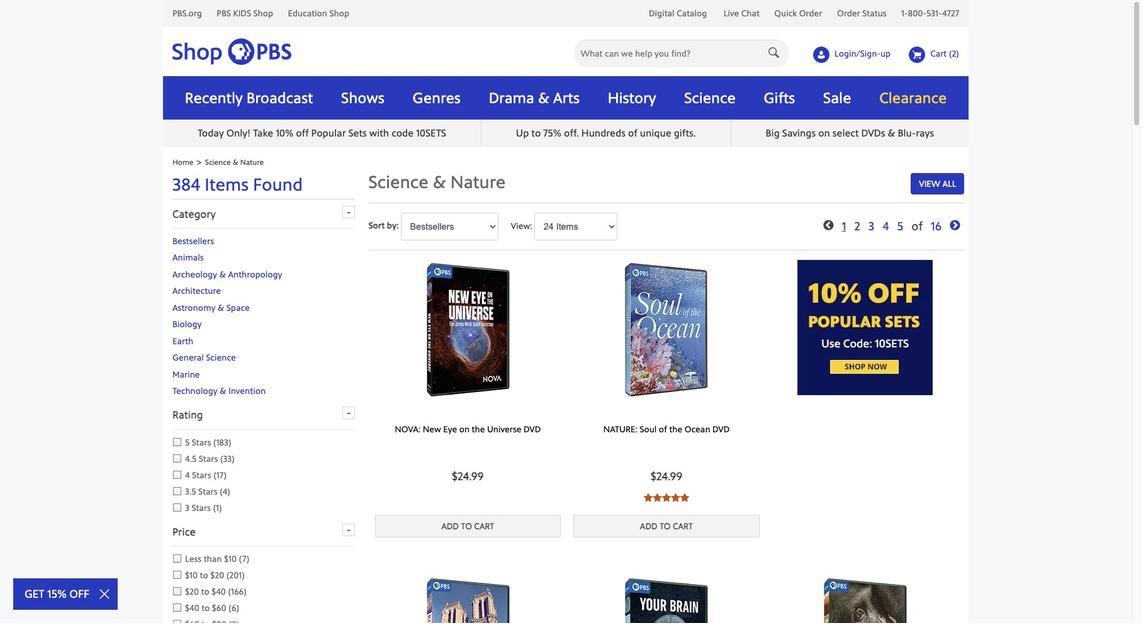 Task type: describe. For each thing, give the bounding box(es) containing it.
4727
[[943, 8, 960, 19]]

general
[[173, 352, 204, 364]]

than
[[204, 554, 222, 565]]

big savings on select dvds & blu-rays link
[[766, 127, 935, 139]]

2 add to cart from the left
[[640, 521, 694, 532]]

stars down 3.5
[[192, 502, 211, 514]]

& right archeology
[[219, 269, 226, 280]]

5 star image from the left
[[681, 493, 690, 504]]

1-800-531-4727
[[902, 8, 960, 19]]

0 vertical spatial $20
[[210, 570, 224, 581]]

stars right 3.5
[[198, 486, 218, 497]]

ocean
[[685, 424, 711, 435]]

today only! take 10% off popular sets with code 10sets link
[[198, 127, 447, 139]]

1 horizontal spatial nature
[[451, 171, 506, 193]]

invention
[[229, 386, 266, 397]]

to down than
[[200, 570, 208, 581]]

nova: new eye on the universe dvd
[[395, 424, 541, 435]]

soul
[[640, 424, 657, 435]]

rays
[[917, 127, 935, 139]]

category
[[173, 207, 216, 220]]

nova: new eye on the universe dvd image
[[400, 263, 536, 398]]

earth link
[[173, 336, 193, 347]]

view
[[920, 178, 941, 189]]

dvds
[[862, 127, 886, 139]]

384 items found
[[173, 173, 303, 195]]

nature: soul of the ocean dvd image
[[599, 263, 735, 398]]

clearance link
[[874, 76, 954, 120]]

gifts
[[764, 88, 796, 107]]

general science link
[[173, 352, 236, 364]]

science up items
[[205, 158, 231, 167]]

0 horizontal spatial on
[[460, 424, 470, 435]]

drama & arts
[[489, 88, 580, 107]]

1 shop from the left
[[254, 8, 273, 19]]

& left space
[[218, 302, 224, 314]]

genres
[[413, 88, 461, 107]]

digital
[[649, 8, 675, 19]]

big savings on select dvds & blu-rays
[[766, 127, 935, 139]]

pbs kids shop
[[217, 8, 273, 19]]

view all
[[920, 178, 957, 189]]

2 star image from the left
[[653, 493, 662, 504]]

1 horizontal spatial 4
[[223, 486, 228, 497]]

take 20% off highest-priced item, 4+ items! use code: ac423. ends 12/04/23. image
[[798, 260, 934, 395]]

marine link
[[173, 369, 200, 380]]

1 dvd from the left
[[524, 424, 541, 435]]

1 horizontal spatial $40
[[212, 586, 226, 598]]

today
[[198, 127, 224, 139]]

$60
[[212, 603, 226, 614]]

astronomy
[[173, 302, 216, 314]]

531-
[[927, 8, 943, 19]]

to left $60
[[202, 603, 210, 614]]

1 vertical spatial $40
[[185, 603, 199, 614]]

recently broadcast
[[185, 88, 313, 107]]

eye
[[444, 424, 457, 435]]

architecture link
[[173, 286, 221, 297]]

1 cart from the left
[[475, 521, 495, 532]]

1 add to cart link from the left
[[375, 515, 561, 538]]

& inside "link"
[[538, 88, 550, 107]]

less
[[185, 554, 202, 565]]

quick order link
[[775, 8, 823, 19]]

history link
[[602, 76, 663, 120]]

nova:
[[395, 424, 421, 435]]

drama
[[489, 88, 535, 107]]

& left blu-
[[888, 127, 896, 139]]

75%
[[544, 127, 562, 139]]

space
[[227, 302, 250, 314]]

education shop
[[288, 8, 350, 19]]

4 link
[[883, 219, 890, 234]]

home
[[173, 158, 194, 167]]

bestsellers animals archeology & anthropology architecture astronomy & space biology earth general science marine technology & invention
[[173, 235, 282, 397]]

genres link
[[407, 76, 467, 120]]

science & nature link
[[205, 158, 264, 167]]

4.5
[[185, 453, 197, 465]]

800-
[[909, 8, 927, 19]]

1 horizontal spatial 3
[[869, 219, 875, 234]]

gifts link
[[758, 76, 802, 120]]

kids
[[233, 8, 251, 19]]

5 stars ( 183 ) 4.5 stars ( 33 ) 4 stars ( 17 ) 3.5 stars ( 4 ) 3 stars ( 1 )
[[185, 437, 235, 514]]

recently broadcast link
[[179, 76, 320, 120]]

architecture
[[173, 286, 221, 297]]

only!
[[227, 127, 251, 139]]

quick order
[[775, 8, 823, 19]]

1-800-531-4727 link
[[902, 8, 960, 19]]

pbs
[[217, 8, 231, 19]]

to left 166
[[201, 586, 210, 598]]

login/sign-
[[835, 48, 881, 59]]

to right up
[[532, 127, 541, 139]]

off
[[296, 127, 309, 139]]

16
[[932, 219, 942, 234]]

items
[[205, 173, 249, 195]]

16 link
[[932, 219, 942, 234]]

nature: soul of the ocean dvd
[[604, 424, 730, 435]]

rating
[[173, 408, 203, 422]]

stars up the 4.5
[[192, 437, 211, 448]]

5 for 5
[[898, 219, 904, 234]]

3 link
[[869, 219, 875, 234]]

2 $24.99 from the left
[[651, 469, 683, 484]]

universe
[[487, 424, 522, 435]]

sort
[[369, 220, 385, 231]]

pbs kids shop link
[[217, 8, 273, 19]]

marine
[[173, 369, 200, 380]]

with
[[370, 127, 389, 139]]

new
[[423, 424, 441, 435]]

& left invention
[[220, 386, 226, 397]]

technology
[[173, 386, 218, 397]]

1 the from the left
[[472, 424, 485, 435]]

today only! take 10% off popular sets with code 10sets
[[198, 127, 447, 139]]

3.5
[[185, 486, 196, 497]]

1 horizontal spatial 1
[[843, 219, 847, 234]]

all
[[943, 178, 957, 189]]

up to 75% off. hundreds of unique gifts. link
[[516, 127, 696, 139]]

less than $10 ( 7 ) $10 to $20 ( 201 ) $20 to $40 ( 166 ) $40 to $60 ( 6 )
[[185, 554, 250, 614]]

7
[[242, 554, 247, 565]]

Search field text field
[[575, 40, 789, 68]]

savings
[[783, 127, 816, 139]]

science up 'by:'
[[369, 171, 429, 193]]

2 to from the left
[[660, 521, 671, 532]]

1 vertical spatial $10
[[185, 570, 198, 581]]

2 add to cart link from the left
[[574, 515, 760, 538]]



Task type: vqa. For each thing, say whether or not it's contained in the screenshot.
- inside masterpiece: all creatures great and small - the complete seasons 1, 2 and 3 dvd
no



Task type: locate. For each thing, give the bounding box(es) containing it.
arts
[[554, 88, 580, 107]]

$40 up $60
[[212, 586, 226, 598]]

1 inside 5 stars ( 183 ) 4.5 stars ( 33 ) 4 stars ( 17 ) 3.5 stars ( 4 ) 3 stars ( 1 )
[[216, 502, 219, 514]]

up
[[881, 48, 891, 59]]

science up gifts.
[[685, 88, 736, 107]]

add to cart link
[[375, 515, 561, 538], [574, 515, 760, 538]]

1 horizontal spatial 5
[[898, 219, 904, 234]]

order status
[[838, 8, 887, 19]]

1
[[843, 219, 847, 234], [216, 502, 219, 514]]

0 horizontal spatial science & nature
[[205, 158, 264, 167]]

animals link
[[173, 252, 204, 264]]

science
[[685, 88, 736, 107], [205, 158, 231, 167], [369, 171, 429, 193], [206, 352, 236, 364]]

0 vertical spatial $10
[[224, 554, 237, 565]]

star image
[[644, 493, 653, 504], [653, 493, 662, 504], [662, 493, 672, 504], [672, 493, 681, 504], [681, 493, 690, 504]]

0 horizontal spatial 2
[[855, 219, 861, 234]]

0 horizontal spatial nature
[[240, 158, 264, 167]]

stars right the 4.5
[[199, 453, 218, 465]]

3 inside 5 stars ( 183 ) 4.5 stars ( 33 ) 4 stars ( 17 ) 3.5 stars ( 4 ) 3 stars ( 1 )
[[185, 502, 190, 514]]

& down 10sets
[[433, 171, 446, 193]]

1 horizontal spatial add to cart
[[640, 521, 694, 532]]

0 horizontal spatial 1
[[216, 502, 219, 514]]

up to 75% off. hundreds of unique gifts.
[[516, 127, 696, 139]]

1 down 17 at the bottom of page
[[216, 502, 219, 514]]

digital catalog link
[[649, 8, 708, 19]]

history
[[608, 88, 657, 107]]

1 horizontal spatial cart
[[673, 521, 694, 532]]

1 horizontal spatial science & nature
[[369, 171, 506, 193]]

bestsellers
[[173, 235, 214, 247]]

next image
[[951, 219, 961, 231]]

live chat link
[[722, 7, 760, 20]]

off.
[[564, 127, 579, 139]]

4
[[883, 219, 890, 234], [185, 470, 190, 481], [223, 486, 228, 497]]

1 vertical spatial 3
[[185, 502, 190, 514]]

shows link
[[335, 76, 391, 120]]

science & nature up 384 items found
[[205, 158, 264, 167]]

1 vertical spatial of
[[912, 219, 923, 234]]

$24.99 up the rating is 5 out of 5 stars element
[[651, 469, 683, 484]]

$20 down than
[[210, 570, 224, 581]]

1 horizontal spatial on
[[819, 127, 831, 139]]

1 horizontal spatial add to cart link
[[574, 515, 760, 538]]

384
[[173, 173, 201, 195]]

4 right "3" link
[[883, 219, 890, 234]]

sort by:
[[369, 220, 399, 231]]

1 horizontal spatial order
[[838, 8, 861, 19]]

2 the from the left
[[670, 424, 683, 435]]

form
[[575, 40, 789, 68]]

1 vertical spatial 5
[[185, 437, 190, 448]]

1 horizontal spatial to
[[660, 521, 671, 532]]

& up 384 items found
[[233, 158, 239, 167]]

sets
[[349, 127, 367, 139]]

3
[[869, 219, 875, 234], [185, 502, 190, 514]]

0 horizontal spatial order
[[800, 8, 823, 19]]

the left ocean
[[670, 424, 683, 435]]

1 vertical spatial on
[[460, 424, 470, 435]]

2 shop from the left
[[330, 8, 350, 19]]

1 to from the left
[[461, 521, 472, 532]]

0 vertical spatial 4
[[883, 219, 890, 234]]

order right "quick"
[[800, 8, 823, 19]]

0 horizontal spatial add to cart link
[[375, 515, 561, 538]]

gifts.
[[674, 127, 696, 139]]

1 horizontal spatial $20
[[210, 570, 224, 581]]

clearance
[[880, 88, 947, 107]]

1 horizontal spatial of
[[659, 424, 668, 435]]

0 horizontal spatial cart
[[475, 521, 495, 532]]

1 star image from the left
[[644, 493, 653, 504]]

4 down 17 at the bottom of page
[[223, 486, 228, 497]]

2 dvd from the left
[[713, 424, 730, 435]]

0 vertical spatial $40
[[212, 586, 226, 598]]

33
[[223, 453, 232, 465]]

201
[[229, 570, 242, 581]]

technology & invention link
[[173, 386, 266, 397]]

$24.99
[[452, 469, 484, 484], [651, 469, 683, 484]]

of
[[629, 127, 638, 139], [912, 219, 923, 234], [659, 424, 668, 435]]

0 vertical spatial nature
[[240, 158, 264, 167]]

0 horizontal spatial add to cart
[[442, 521, 495, 532]]

order
[[800, 8, 823, 19], [838, 8, 861, 19]]

of right soul
[[659, 424, 668, 435]]

science & nature
[[205, 158, 264, 167], [369, 171, 506, 193]]

catalog
[[677, 8, 708, 19]]

chat
[[742, 8, 760, 19]]

cart ( 2 )
[[931, 48, 960, 59]]

on left select
[[819, 127, 831, 139]]

quick
[[775, 8, 798, 19]]

science right the 'general'
[[206, 352, 236, 364]]

add
[[442, 521, 459, 532], [640, 521, 658, 532]]

sale
[[824, 88, 852, 107]]

status
[[863, 8, 887, 19]]

0 horizontal spatial $40
[[185, 603, 199, 614]]

$10
[[224, 554, 237, 565], [185, 570, 198, 581]]

shows
[[341, 88, 385, 107]]

take
[[253, 127, 273, 139]]

nature
[[240, 158, 264, 167], [451, 171, 506, 193]]

1 vertical spatial 1
[[216, 502, 219, 514]]

dvd
[[524, 424, 541, 435], [713, 424, 730, 435]]

0 horizontal spatial shop
[[254, 8, 273, 19]]

live
[[724, 8, 740, 19]]

by:
[[387, 220, 399, 231]]

1 order from the left
[[800, 8, 823, 19]]

1 add from the left
[[442, 521, 459, 532]]

2 link
[[855, 219, 861, 234]]

1 $24.99 from the left
[[452, 469, 484, 484]]

rating is 5 out of 5 stars element
[[574, 493, 760, 506]]

shop pbs logo image
[[173, 38, 292, 65]]

recently
[[185, 88, 243, 107]]

2 right 'cart'
[[953, 48, 957, 59]]

(
[[950, 48, 953, 59], [213, 437, 216, 448], [220, 453, 223, 465], [214, 470, 217, 481], [220, 486, 223, 497], [213, 502, 216, 514], [239, 554, 242, 565], [227, 570, 229, 581], [228, 586, 231, 598], [229, 603, 232, 614]]

0 horizontal spatial $24.99
[[452, 469, 484, 484]]

& left arts
[[538, 88, 550, 107]]

$24.99 down nova: new eye on the universe dvd link
[[452, 469, 484, 484]]

science inside bestsellers animals archeology & anthropology architecture astronomy & space biology earth general science marine technology & invention
[[206, 352, 236, 364]]

sale link
[[818, 76, 858, 120]]

2 vertical spatial 4
[[223, 486, 228, 497]]

shop right education
[[330, 8, 350, 19]]

0 horizontal spatial add
[[442, 521, 459, 532]]

0 vertical spatial 2
[[953, 48, 957, 59]]

0 vertical spatial on
[[819, 127, 831, 139]]

1 vertical spatial $20
[[185, 586, 199, 598]]

1 vertical spatial nature
[[451, 171, 506, 193]]

0 horizontal spatial to
[[461, 521, 472, 532]]

$40 left $60
[[185, 603, 199, 614]]

166
[[231, 586, 244, 598]]

0 vertical spatial 1
[[843, 219, 847, 234]]

1 vertical spatial science & nature
[[369, 171, 506, 193]]

$20
[[210, 570, 224, 581], [185, 586, 199, 598]]

view:
[[511, 221, 533, 232]]

4 up 3.5
[[185, 470, 190, 481]]

shop right kids
[[254, 8, 273, 19]]

on right eye
[[460, 424, 470, 435]]

)
[[957, 48, 960, 59], [229, 437, 232, 448], [232, 453, 235, 465], [224, 470, 227, 481], [228, 486, 231, 497], [219, 502, 222, 514], [247, 554, 250, 565], [242, 570, 245, 581], [244, 586, 247, 598], [236, 603, 239, 614]]

of left unique
[[629, 127, 638, 139]]

0 vertical spatial science & nature
[[205, 158, 264, 167]]

0 horizontal spatial $20
[[185, 586, 199, 598]]

search icon image
[[769, 47, 780, 58]]

nova: new eye on the universe dvd link
[[395, 424, 541, 435]]

on
[[819, 127, 831, 139], [460, 424, 470, 435]]

the left universe at the bottom
[[472, 424, 485, 435]]

1 vertical spatial 2
[[855, 219, 861, 234]]

dvd right ocean
[[713, 424, 730, 435]]

science link
[[678, 76, 742, 120]]

0 vertical spatial 5
[[898, 219, 904, 234]]

5 up the 4.5
[[185, 437, 190, 448]]

pbs.org
[[173, 8, 202, 19]]

4 star image from the left
[[672, 493, 681, 504]]

2 left "3" link
[[855, 219, 861, 234]]

2 order from the left
[[838, 8, 861, 19]]

2 vertical spatial of
[[659, 424, 668, 435]]

biology link
[[173, 319, 202, 330]]

1 horizontal spatial 2
[[953, 48, 957, 59]]

to
[[532, 127, 541, 139], [200, 570, 208, 581], [201, 586, 210, 598], [202, 603, 210, 614]]

stars left 17 at the bottom of page
[[192, 470, 211, 481]]

archeology
[[173, 269, 217, 280]]

0 horizontal spatial 3
[[185, 502, 190, 514]]

0 horizontal spatial dvd
[[524, 424, 541, 435]]

$40
[[212, 586, 226, 598], [185, 603, 199, 614]]

nova: rebuilding notre dame dvd image
[[400, 578, 536, 624]]

education
[[288, 8, 328, 19]]

nova: your brain dvd image
[[599, 578, 735, 624]]

cart
[[475, 521, 495, 532], [673, 521, 694, 532]]

0 horizontal spatial 5
[[185, 437, 190, 448]]

0 horizontal spatial the
[[472, 424, 485, 435]]

0 vertical spatial of
[[629, 127, 638, 139]]

up
[[516, 127, 529, 139]]

1 horizontal spatial $10
[[224, 554, 237, 565]]

1 horizontal spatial dvd
[[713, 424, 730, 435]]

chevron circle left image
[[824, 219, 834, 231]]

1 horizontal spatial add
[[640, 521, 658, 532]]

0 horizontal spatial of
[[629, 127, 638, 139]]

1 left 2 link
[[843, 219, 847, 234]]

order left status
[[838, 8, 861, 19]]

nature:
[[604, 424, 638, 435]]

pbs.org link
[[173, 8, 202, 19]]

3 down 3.5
[[185, 502, 190, 514]]

1 vertical spatial 4
[[185, 470, 190, 481]]

5 right the "4" link
[[898, 219, 904, 234]]

digital catalog
[[649, 8, 708, 19]]

$10 left 7
[[224, 554, 237, 565]]

17
[[217, 470, 224, 481]]

2 horizontal spatial 4
[[883, 219, 890, 234]]

3 right 2 link
[[869, 219, 875, 234]]

drama & arts link
[[483, 76, 586, 120]]

0 horizontal spatial 4
[[185, 470, 190, 481]]

1 horizontal spatial $24.99
[[651, 469, 683, 484]]

$10 down less
[[185, 570, 198, 581]]

price
[[173, 525, 196, 538]]

evolution earth dvd image
[[798, 578, 934, 624]]

2 horizontal spatial of
[[912, 219, 923, 234]]

$20 down less
[[185, 586, 199, 598]]

1 horizontal spatial the
[[670, 424, 683, 435]]

astronomy & space link
[[173, 302, 250, 314]]

biology
[[173, 319, 202, 330]]

0 horizontal spatial $10
[[185, 570, 198, 581]]

science & nature down 10sets
[[369, 171, 506, 193]]

0 vertical spatial 3
[[869, 219, 875, 234]]

5 inside 5 stars ( 183 ) 4.5 stars ( 33 ) 4 stars ( 17 ) 3.5 stars ( 4 ) 3 stars ( 1 )
[[185, 437, 190, 448]]

login/sign-up button
[[813, 46, 891, 63]]

of right 5 "link"
[[912, 219, 923, 234]]

1 horizontal spatial shop
[[330, 8, 350, 19]]

select
[[833, 127, 859, 139]]

education shop link
[[288, 8, 350, 19]]

user image
[[813, 46, 830, 63]]

1 add to cart from the left
[[442, 521, 495, 532]]

view all button
[[912, 173, 965, 194]]

2 add from the left
[[640, 521, 658, 532]]

login/sign-up
[[835, 48, 891, 59]]

5 for 5 stars ( 183 ) 4.5 stars ( 33 ) 4 stars ( 17 ) 3.5 stars ( 4 ) 3 stars ( 1 )
[[185, 437, 190, 448]]

big
[[766, 127, 780, 139]]

cart image
[[909, 46, 926, 63]]

2 cart from the left
[[673, 521, 694, 532]]

dvd right universe at the bottom
[[524, 424, 541, 435]]

cart
[[931, 48, 947, 59]]

3 star image from the left
[[662, 493, 672, 504]]

order status link
[[838, 8, 887, 19]]



